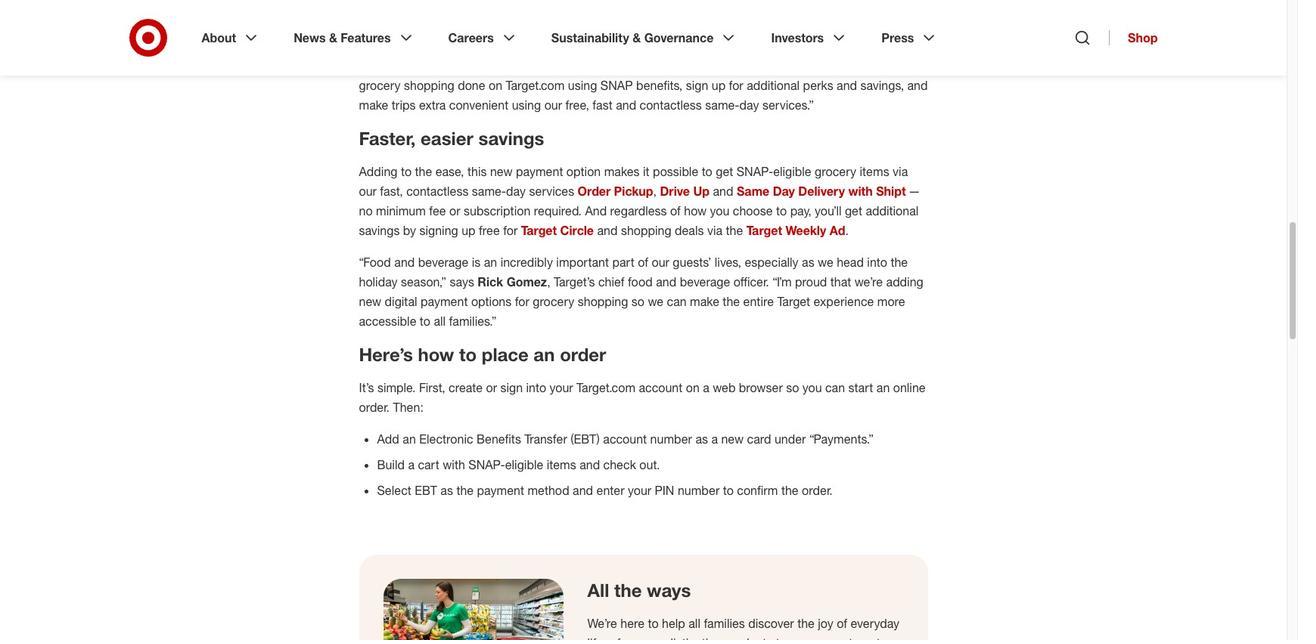 Task type: locate. For each thing, give the bounding box(es) containing it.
our up food
[[652, 255, 670, 270]]

0 vertical spatial grocery
[[359, 78, 401, 93]]

2 horizontal spatial get
[[877, 59, 894, 74]]

can left start
[[826, 381, 845, 396]]

of up snap
[[615, 59, 625, 74]]

as left card
[[696, 432, 708, 448]]

, down careers link
[[509, 59, 513, 74]]

savings,
[[861, 78, 904, 93]]

families
[[704, 617, 745, 632]]

1 horizontal spatial contactless
[[640, 98, 702, 113]]

0 vertical spatial order.
[[359, 401, 390, 416]]

1 horizontal spatial day
[[740, 98, 759, 113]]

of inside — no minimum fee or subscription required. and regardless of how you choose to pay, you'll get additional savings by signing up free for
[[670, 204, 681, 219]]

0 horizontal spatial &
[[329, 30, 337, 45]]

weekly
[[786, 224, 827, 239]]

the inside , target's chief food and beverage officer. "i'm proud that we're adding new digital payment options for grocery shopping so we can make the entire target experience more accessible to all families."
[[723, 295, 740, 310]]

create
[[449, 381, 483, 396]]

by
[[658, 39, 671, 54], [403, 224, 416, 239]]

we're
[[588, 617, 617, 632]]

you'll
[[815, 204, 842, 219]]

0 horizontal spatial how
[[418, 344, 454, 367]]

ways inside the we're here to help all families discover the joy of everyday life – from our distinctive products to easy ways to ge
[[819, 637, 846, 641]]

0 vertical spatial up
[[712, 78, 726, 93]]

0 vertical spatial you
[[710, 204, 730, 219]]

, left 'drive'
[[653, 184, 657, 199]]

shipt
[[876, 184, 906, 199]]

or for subscription
[[450, 204, 461, 219]]

across
[[797, 39, 833, 54]]

digital
[[385, 295, 417, 310]]

you down order pickup , drive up and same day delivery with shipt
[[710, 204, 730, 219]]

the inside "food and beverage is an incredibly important part of our guests' lives, especially as we head into the holiday season," says
[[891, 255, 908, 270]]

target.com down president
[[506, 78, 565, 93]]

their
[[898, 59, 922, 74]]

can inside , target's chief food and beverage officer. "i'm proud that we're adding new digital payment options for grocery shopping so we can make the entire target experience more accessible to all families."
[[667, 295, 687, 310]]

shopping up extra
[[404, 78, 455, 93]]

day up subscription
[[506, 184, 526, 199]]

0 vertical spatial says
[[399, 59, 423, 74]]

1 horizontal spatial grocery
[[533, 295, 575, 310]]

of right part
[[638, 255, 649, 270]]

the inside adding to the ease, this new payment option makes it possible to get snap-eligible grocery items via our fast, contactless same-day services
[[415, 165, 432, 180]]

target's for president
[[516, 59, 557, 74]]

0 vertical spatial into
[[867, 255, 888, 270]]

into inside it's simple. first, create or sign into your target.com account on a web browser so you can start an online order. then:
[[526, 381, 546, 396]]

all left families."
[[434, 314, 446, 330]]

payment inside "at target, we aim to make our guests' shopping easier by providing accessibility across all payment types," says
[[852, 39, 899, 54]]

a left cart
[[408, 458, 415, 473]]

same-
[[705, 98, 740, 113], [472, 184, 506, 199]]

or right fee
[[450, 204, 461, 219]]

shopping
[[568, 39, 619, 54], [404, 78, 455, 93], [621, 224, 672, 239], [578, 295, 628, 310]]

on
[[489, 78, 502, 93], [686, 381, 700, 396]]

new down holiday
[[359, 295, 381, 310]]

1 vertical spatial or
[[486, 381, 497, 396]]

guests'
[[526, 39, 565, 54], [673, 255, 712, 270]]

1 horizontal spatial so
[[786, 381, 799, 396]]

the left entire
[[723, 295, 740, 310]]

1 vertical spatial says
[[450, 275, 474, 290]]

0 horizontal spatial ,
[[509, 59, 513, 74]]

into
[[867, 255, 888, 270], [526, 381, 546, 396]]

0 vertical spatial easier
[[622, 39, 655, 54]]

food
[[628, 275, 653, 290]]

2 vertical spatial make
[[690, 295, 720, 310]]

says inside "food and beverage is an incredibly important part of our guests' lives, especially as we head into the holiday season," says
[[450, 275, 474, 290]]

to right accessible on the left of page
[[420, 314, 431, 330]]

by up financial
[[658, 39, 671, 54]]

governance
[[644, 30, 714, 45]]

easier inside "at target, we aim to make our guests' shopping easier by providing accessibility across all payment types," says
[[622, 39, 655, 54]]

up inside the , target's president of financial and retail services. "guests can now get their grocery shopping done on target.com using snap benefits, sign up for additional perks and savings, and make trips extra convenient using our free, fast and contactless same-day services."
[[712, 78, 726, 93]]

services. "guests
[[730, 59, 824, 74]]

out.
[[640, 458, 660, 473]]

financial
[[629, 59, 673, 74]]

add
[[377, 432, 399, 448]]

shopping up president
[[568, 39, 619, 54]]

ways up help
[[647, 580, 691, 603]]

our right careers
[[505, 39, 523, 54]]

payment down "season,""
[[421, 295, 468, 310]]

1 horizontal spatial your
[[628, 484, 652, 499]]

savings down convenient on the top left of page
[[479, 127, 544, 150]]

0 vertical spatial your
[[550, 381, 573, 396]]

how up deals
[[684, 204, 707, 219]]

, inside the , target's president of financial and retail services. "guests can now get their grocery shopping done on target.com using snap benefits, sign up for additional perks and savings, and make trips extra convenient using our free, fast and contactless same-day services."
[[509, 59, 513, 74]]

can left now
[[828, 59, 847, 74]]

0 vertical spatial additional
[[747, 78, 800, 93]]

snap-
[[737, 165, 773, 180], [469, 458, 505, 473]]

and down "providing"
[[677, 59, 697, 74]]

eligible
[[773, 165, 812, 180], [505, 458, 543, 473]]

1 horizontal spatial all
[[689, 617, 701, 632]]

so down food
[[632, 295, 645, 310]]

about
[[202, 30, 236, 45]]

2 horizontal spatial we
[[818, 255, 834, 270]]

payment up services
[[516, 165, 563, 180]]

and
[[677, 59, 697, 74], [837, 78, 857, 93], [908, 78, 928, 93], [616, 98, 636, 113], [713, 184, 734, 199], [597, 224, 618, 239], [394, 255, 415, 270], [656, 275, 677, 290], [580, 458, 600, 473], [573, 484, 593, 499]]

and down snap
[[616, 98, 636, 113]]

2 horizontal spatial ,
[[653, 184, 657, 199]]

via right deals
[[707, 224, 723, 239]]

eligible down transfer
[[505, 458, 543, 473]]

savings
[[479, 127, 544, 150], [359, 224, 400, 239]]

0 vertical spatial ,
[[509, 59, 513, 74]]

0 horizontal spatial beverage
[[418, 255, 469, 270]]

0 vertical spatial items
[[860, 165, 890, 180]]

additional down services. "guests
[[747, 78, 800, 93]]

sign down retail
[[686, 78, 709, 93]]

1 horizontal spatial easier
[[622, 39, 655, 54]]

0 vertical spatial beverage
[[418, 255, 469, 270]]

1 vertical spatial as
[[696, 432, 708, 448]]

accessibility
[[728, 39, 794, 54]]

0 horizontal spatial contactless
[[406, 184, 469, 199]]

same
[[737, 184, 770, 199]]

target,
[[377, 39, 413, 54]]

for
[[729, 78, 744, 93], [503, 224, 518, 239], [515, 295, 530, 310]]

0 horizontal spatial we
[[417, 39, 432, 54]]

1 vertical spatial ways
[[819, 637, 846, 641]]

guests' down deals
[[673, 255, 712, 270]]

sign
[[686, 78, 709, 93], [500, 381, 523, 396]]

contactless inside the , target's president of financial and retail services. "guests can now get their grocery shopping done on target.com using snap benefits, sign up for additional perks and savings, and make trips extra convenient using our free, fast and contactless same-day services."
[[640, 98, 702, 113]]

0 horizontal spatial savings
[[359, 224, 400, 239]]

day
[[740, 98, 759, 113], [506, 184, 526, 199]]

& for news
[[329, 30, 337, 45]]

all the ways
[[588, 580, 691, 603]]

(ebt)
[[571, 432, 600, 448]]

1 horizontal spatial &
[[633, 30, 641, 45]]

part
[[613, 255, 635, 270]]

for right free
[[503, 224, 518, 239]]

electronic
[[419, 432, 473, 448]]

an
[[484, 255, 497, 270], [534, 344, 555, 367], [877, 381, 890, 396], [403, 432, 416, 448]]

rick
[[478, 275, 503, 290]]

how
[[684, 204, 707, 219], [418, 344, 454, 367]]

same- inside the , target's president of financial and retail services. "guests can now get their grocery shopping done on target.com using snap benefits, sign up for additional perks and savings, and make trips extra convenient using our free, fast and contactless same-day services."
[[705, 98, 740, 113]]

additional down shipt
[[866, 204, 919, 219]]

you inside — no minimum fee or subscription required. and regardless of how you choose to pay, you'll get additional savings by signing up free for
[[710, 204, 730, 219]]

1 vertical spatial target's
[[554, 275, 595, 290]]

add an electronic benefits transfer (ebt) account number as a new card under "payments."
[[377, 432, 874, 448]]

0 vertical spatial as
[[802, 255, 815, 270]]

a left web
[[703, 381, 710, 396]]

2 horizontal spatial a
[[712, 432, 718, 448]]

new inside , target's chief food and beverage officer. "i'm proud that we're adding new digital payment options for grocery shopping so we can make the entire target experience more accessible to all families."
[[359, 295, 381, 310]]

by down minimum
[[403, 224, 416, 239]]

all inside the we're here to help all families discover the joy of everyday life – from our distinctive products to easy ways to ge
[[689, 617, 701, 632]]

savings inside — no minimum fee or subscription required. and regardless of how you choose to pay, you'll get additional savings by signing up free for
[[359, 224, 400, 239]]

for down services. "guests
[[729, 78, 744, 93]]

online
[[893, 381, 926, 396]]

0 vertical spatial or
[[450, 204, 461, 219]]

or inside — no minimum fee or subscription required. and regardless of how you choose to pay, you'll get additional savings by signing up free for
[[450, 204, 461, 219]]

and right food
[[656, 275, 677, 290]]

1 vertical spatial same-
[[472, 184, 506, 199]]

confirm
[[737, 484, 778, 499]]

1 horizontal spatial make
[[472, 39, 502, 54]]

2 vertical spatial get
[[845, 204, 863, 219]]

&
[[329, 30, 337, 45], [633, 30, 641, 45]]

your left pin
[[628, 484, 652, 499]]

0 vertical spatial contactless
[[640, 98, 702, 113]]

0 horizontal spatial sign
[[500, 381, 523, 396]]

our up no
[[359, 184, 377, 199]]

0 vertical spatial eligible
[[773, 165, 812, 180]]

on right done
[[489, 78, 502, 93]]

1 vertical spatial a
[[712, 432, 718, 448]]

1 vertical spatial beverage
[[680, 275, 730, 290]]

holiday
[[359, 275, 398, 290]]

0 vertical spatial ways
[[647, 580, 691, 603]]

transfer
[[525, 432, 567, 448]]

an right start
[[877, 381, 890, 396]]

1 vertical spatial new
[[359, 295, 381, 310]]

number up out.
[[650, 432, 692, 448]]

grocery up delivery
[[815, 165, 857, 180]]

1 horizontal spatial on
[[686, 381, 700, 396]]

1 horizontal spatial additional
[[866, 204, 919, 219]]

snap- inside adding to the ease, this new payment option makes it possible to get snap-eligible grocery items via our fast, contactless same-day services
[[737, 165, 773, 180]]

to inside , target's chief food and beverage officer. "i'm proud that we're adding new digital payment options for grocery shopping so we can make the entire target experience more accessible to all families."
[[420, 314, 431, 330]]

all up distinctive
[[689, 617, 701, 632]]

order. down it's
[[359, 401, 390, 416]]

1 vertical spatial ,
[[653, 184, 657, 199]]

to down everyday
[[849, 637, 860, 641]]

2 horizontal spatial make
[[690, 295, 720, 310]]

make down lives,
[[690, 295, 720, 310]]

1 vertical spatial via
[[707, 224, 723, 239]]

as inside "food and beverage is an incredibly important part of our guests' lives, especially as we head into the holiday season," says
[[802, 255, 815, 270]]

2 vertical spatial as
[[441, 484, 453, 499]]

& for sustainability
[[633, 30, 641, 45]]

says inside "at target, we aim to make our guests' shopping easier by providing accessibility across all payment types," says
[[399, 59, 423, 74]]

of right joy
[[837, 617, 847, 632]]

beverage down lives,
[[680, 275, 730, 290]]

"i'm
[[773, 275, 792, 290]]

up down retail
[[712, 78, 726, 93]]

1 horizontal spatial you
[[803, 381, 822, 396]]

, for chief
[[547, 275, 551, 290]]

1 horizontal spatial a
[[703, 381, 710, 396]]

, inside , target's chief food and beverage officer. "i'm proud that we're adding new digital payment options for grocery shopping so we can make the entire target experience more accessible to all families."
[[547, 275, 551, 290]]

of inside the , target's president of financial and retail services. "guests can now get their grocery shopping done on target.com using snap benefits, sign up for additional perks and savings, and make trips extra convenient using our free, fast and contactless same-day services."
[[615, 59, 625, 74]]

all right across
[[837, 39, 849, 54]]

0 vertical spatial get
[[877, 59, 894, 74]]

1 horizontal spatial snap-
[[737, 165, 773, 180]]

payment up now
[[852, 39, 899, 54]]

1 vertical spatial can
[[667, 295, 687, 310]]

so inside , target's chief food and beverage officer. "i'm proud that we're adding new digital payment options for grocery shopping so we can make the entire target experience more accessible to all families."
[[632, 295, 645, 310]]

get
[[877, 59, 894, 74], [716, 165, 733, 180], [845, 204, 863, 219]]

free,
[[566, 98, 589, 113]]

1 horizontal spatial ,
[[547, 275, 551, 290]]

1 horizontal spatial items
[[860, 165, 890, 180]]

services."
[[763, 98, 814, 113]]

target's left president
[[516, 59, 557, 74]]

0 vertical spatial sign
[[686, 78, 709, 93]]

discover
[[749, 617, 794, 632]]

with left shipt
[[849, 184, 873, 199]]

1 vertical spatial day
[[506, 184, 526, 199]]

target.com down order
[[577, 381, 636, 396]]

into down the place
[[526, 381, 546, 396]]

for inside , target's chief food and beverage officer. "i'm proud that we're adding new digital payment options for grocery shopping so we can make the entire target experience more accessible to all families."
[[515, 295, 530, 310]]

easier up financial
[[622, 39, 655, 54]]

under
[[775, 432, 806, 448]]

for down the gomez
[[515, 295, 530, 310]]

sign inside the , target's president of financial and retail services. "guests can now get their grocery shopping done on target.com using snap benefits, sign up for additional perks and savings, and make trips extra convenient using our free, fast and contactless same-day services."
[[686, 78, 709, 93]]

says
[[399, 59, 423, 74], [450, 275, 474, 290]]

"food
[[359, 255, 391, 270]]

choose
[[733, 204, 773, 219]]

target's inside the , target's president of financial and retail services. "guests can now get their grocery shopping done on target.com using snap benefits, sign up for additional perks and savings, and make trips extra convenient using our free, fast and contactless same-day services."
[[516, 59, 557, 74]]

drive
[[660, 184, 690, 199]]

the right all
[[614, 580, 642, 603]]

1 horizontal spatial same-
[[705, 98, 740, 113]]

as up proud
[[802, 255, 815, 270]]

0 vertical spatial a
[[703, 381, 710, 396]]

build a cart with snap-eligible items and check out.
[[377, 458, 660, 473]]

and down the (ebt)
[[580, 458, 600, 473]]

how inside — no minimum fee or subscription required. and regardless of how you choose to pay, you'll get additional savings by signing up free for
[[684, 204, 707, 219]]

1 horizontal spatial as
[[696, 432, 708, 448]]

0 horizontal spatial you
[[710, 204, 730, 219]]

1 & from the left
[[329, 30, 337, 45]]

2 horizontal spatial new
[[721, 432, 744, 448]]

contactless up fee
[[406, 184, 469, 199]]

we inside "at target, we aim to make our guests' shopping easier by providing accessibility across all payment types," says
[[417, 39, 432, 54]]

2 vertical spatial can
[[826, 381, 845, 396]]

0 vertical spatial new
[[490, 165, 513, 180]]

up for for
[[712, 78, 726, 93]]

by inside "at target, we aim to make our guests' shopping easier by providing accessibility across all payment types," says
[[658, 39, 671, 54]]

1 horizontal spatial via
[[893, 165, 908, 180]]

0 vertical spatial guests'
[[526, 39, 565, 54]]

payment inside , target's chief food and beverage officer. "i'm proud that we're adding new digital payment options for grocery shopping so we can make the entire target experience more accessible to all families."
[[421, 295, 468, 310]]

or inside it's simple. first, create or sign into your target.com account on a web browser so you can start an online order. then:
[[486, 381, 497, 396]]

0 horizontal spatial on
[[489, 78, 502, 93]]

1 horizontal spatial guests'
[[673, 255, 712, 270]]

0 horizontal spatial items
[[547, 458, 576, 473]]

order. inside it's simple. first, create or sign into your target.com account on a web browser so you can start an online order. then:
[[359, 401, 390, 416]]

the right confirm
[[782, 484, 799, 499]]

you left start
[[803, 381, 822, 396]]

0 vertical spatial can
[[828, 59, 847, 74]]

and left enter
[[573, 484, 593, 499]]

order
[[578, 184, 611, 199]]

0 horizontal spatial your
[[550, 381, 573, 396]]

sustainability & governance link
[[541, 18, 749, 58]]

the up adding
[[891, 255, 908, 270]]

or right create
[[486, 381, 497, 396]]

up left free
[[462, 224, 476, 239]]

0 horizontal spatial so
[[632, 295, 645, 310]]

convenient
[[449, 98, 509, 113]]

0 horizontal spatial new
[[359, 295, 381, 310]]

shopping down chief
[[578, 295, 628, 310]]

method
[[528, 484, 570, 499]]

0 horizontal spatial snap-
[[469, 458, 505, 473]]

we up proud
[[818, 255, 834, 270]]

to left help
[[648, 617, 659, 632]]

perks
[[803, 78, 834, 93]]

target's inside , target's chief food and beverage officer. "i'm proud that we're adding new digital payment options for grocery shopping so we can make the entire target experience more accessible to all families."
[[554, 275, 595, 290]]

pin
[[655, 484, 675, 499]]

from
[[617, 637, 642, 641]]

possible
[[653, 165, 699, 180]]

1 vertical spatial guests'
[[673, 255, 712, 270]]

grocery
[[359, 78, 401, 93], [815, 165, 857, 180], [533, 295, 575, 310]]

2 vertical spatial for
[[515, 295, 530, 310]]

target down '"i'm'
[[777, 295, 811, 310]]

payment down build a cart with snap-eligible items and check out.
[[477, 484, 524, 499]]

items inside adding to the ease, this new payment option makes it possible to get snap-eligible grocery items via our fast, contactless same-day services
[[860, 165, 890, 180]]

same day delivery with shipt link
[[737, 184, 906, 199]]

ways down joy
[[819, 637, 846, 641]]

order. down the "payments."
[[802, 484, 833, 499]]

check
[[604, 458, 636, 473]]

a left card
[[712, 432, 718, 448]]

place
[[482, 344, 529, 367]]

0 horizontal spatial up
[[462, 224, 476, 239]]

order pickup , drive up and same day delivery with shipt
[[578, 184, 906, 199]]

your down order
[[550, 381, 573, 396]]

2 horizontal spatial grocery
[[815, 165, 857, 180]]

savings down no
[[359, 224, 400, 239]]

select ebt as the payment method and enter your pin number to confirm the order.
[[377, 484, 833, 499]]

up inside — no minimum fee or subscription required. and regardless of how you choose to pay, you'll get additional savings by signing up free for
[[462, 224, 476, 239]]

of inside the we're here to help all families discover the joy of everyday life – from our distinctive products to easy ways to ge
[[837, 617, 847, 632]]

as
[[802, 255, 815, 270], [696, 432, 708, 448], [441, 484, 453, 499]]

our inside "at target, we aim to make our guests' shopping easier by providing accessibility across all payment types," says
[[505, 39, 523, 54]]

0 vertical spatial target.com
[[506, 78, 565, 93]]

deals
[[675, 224, 704, 239]]

joy
[[818, 617, 834, 632]]

on left web
[[686, 381, 700, 396]]

contactless down benefits,
[[640, 98, 702, 113]]

make inside , target's chief food and beverage officer. "i'm proud that we're adding new digital payment options for grocery shopping so we can make the entire target experience more accessible to all families."
[[690, 295, 720, 310]]

here's
[[359, 344, 413, 367]]

with right cart
[[443, 458, 465, 473]]

0 vertical spatial so
[[632, 295, 645, 310]]

make right aim
[[472, 39, 502, 54]]

contactless
[[640, 98, 702, 113], [406, 184, 469, 199]]

about link
[[191, 18, 271, 58]]

0 vertical spatial same-
[[705, 98, 740, 113]]

1 horizontal spatial savings
[[479, 127, 544, 150]]

to right aim
[[458, 39, 469, 54]]

0 horizontal spatial order.
[[359, 401, 390, 416]]

day left services."
[[740, 98, 759, 113]]

new right this
[[490, 165, 513, 180]]

news
[[294, 30, 326, 45]]

2 & from the left
[[633, 30, 641, 45]]

1 vertical spatial by
[[403, 224, 416, 239]]

guests' inside "at target, we aim to make our guests' shopping easier by providing accessibility across all payment types," says
[[526, 39, 565, 54]]

0 horizontal spatial same-
[[472, 184, 506, 199]]

get up order pickup , drive up and same day delivery with shipt
[[716, 165, 733, 180]]

that
[[831, 275, 852, 290]]

additional
[[747, 78, 800, 93], [866, 204, 919, 219]]

we down food
[[648, 295, 664, 310]]

an inside "food and beverage is an incredibly important part of our guests' lives, especially as we head into the holiday season," says
[[484, 255, 497, 270]]

and up "season,""
[[394, 255, 415, 270]]

extra
[[419, 98, 446, 113]]



Task type: describe. For each thing, give the bounding box(es) containing it.
lives,
[[715, 255, 742, 270]]

careers link
[[438, 18, 529, 58]]

it's simple. first, create or sign into your target.com account on a web browser so you can start an online order. then:
[[359, 381, 926, 416]]

beverage inside "food and beverage is an incredibly important part of our guests' lives, especially as we head into the holiday season," says
[[418, 255, 469, 270]]

0 horizontal spatial with
[[443, 458, 465, 473]]

types,"
[[359, 59, 396, 74]]

up for free
[[462, 224, 476, 239]]

grocery inside the , target's president of financial and retail services. "guests can now get their grocery shopping done on target.com using snap benefits, sign up for additional perks and savings, and make trips extra convenient using our free, fast and contactless same-day services."
[[359, 78, 401, 93]]

0 vertical spatial using
[[568, 78, 597, 93]]

our inside adding to the ease, this new payment option makes it possible to get snap-eligible grocery items via our fast, contactless same-day services
[[359, 184, 377, 199]]

to inside — no minimum fee or subscription required. and regardless of how you choose to pay, you'll get additional savings by signing up free for
[[776, 204, 787, 219]]

to inside "at target, we aim to make our guests' shopping easier by providing accessibility across all payment types," says
[[458, 39, 469, 54]]

aim
[[435, 39, 455, 54]]

benefits
[[477, 432, 521, 448]]

web
[[713, 381, 736, 396]]

target.com inside it's simple. first, create or sign into your target.com account on a web browser so you can start an online order. then:
[[577, 381, 636, 396]]

everyday
[[851, 617, 900, 632]]

the right the ebt
[[457, 484, 474, 499]]

1 horizontal spatial order.
[[802, 484, 833, 499]]

day
[[773, 184, 795, 199]]

all inside , target's chief food and beverage officer. "i'm proud that we're adding new digital payment options for grocery shopping so we can make the entire target experience more accessible to all families."
[[434, 314, 446, 330]]

shopping down regardless
[[621, 224, 672, 239]]

1 vertical spatial items
[[547, 458, 576, 473]]

, target's chief food and beverage officer. "i'm proud that we're adding new digital payment options for grocery shopping so we can make the entire target experience more accessible to all families."
[[359, 275, 924, 330]]

sign inside it's simple. first, create or sign into your target.com account on a web browser so you can start an online order. then:
[[500, 381, 523, 396]]

target down 'choose'
[[747, 224, 782, 239]]

investors
[[771, 30, 824, 45]]

the down 'choose'
[[726, 224, 743, 239]]

here
[[621, 617, 645, 632]]

same- inside adding to the ease, this new payment option makes it possible to get snap-eligible grocery items via our fast, contactless same-day services
[[472, 184, 506, 199]]

required.
[[534, 204, 582, 219]]

1 vertical spatial eligible
[[505, 458, 543, 473]]

shopping inside the , target's president of financial and retail services. "guests can now get their grocery shopping done on target.com using snap benefits, sign up for additional perks and savings, and make trips extra convenient using our free, fast and contactless same-day services."
[[404, 78, 455, 93]]

news & features link
[[283, 18, 426, 58]]

target circle and shopping deals via the target weekly ad .
[[521, 224, 849, 239]]

and inside "food and beverage is an incredibly important part of our guests' lives, especially as we head into the holiday season," says
[[394, 255, 415, 270]]

shopping inside "at target, we aim to make our guests' shopping easier by providing accessibility across all payment types," says
[[568, 39, 619, 54]]

incredibly
[[501, 255, 553, 270]]

providing
[[674, 39, 725, 54]]

enter
[[597, 484, 625, 499]]

or for sign
[[486, 381, 497, 396]]

drive up link
[[660, 184, 710, 199]]

head
[[837, 255, 864, 270]]

1 vertical spatial account
[[603, 432, 647, 448]]

for inside the , target's president of financial and retail services. "guests can now get their grocery shopping done on target.com using snap benefits, sign up for additional perks and savings, and make trips extra convenient using our free, fast and contactless same-day services."
[[729, 78, 744, 93]]

families."
[[449, 314, 497, 330]]

0 horizontal spatial using
[[512, 98, 541, 113]]

your inside it's simple. first, create or sign into your target.com account on a web browser so you can start an online order. then:
[[550, 381, 573, 396]]

gomez
[[507, 275, 547, 290]]

can inside the , target's president of financial and retail services. "guests can now get their grocery shopping done on target.com using snap benefits, sign up for additional perks and savings, and make trips extra convenient using our free, fast and contactless same-day services."
[[828, 59, 847, 74]]

contactless inside adding to the ease, this new payment option makes it possible to get snap-eligible grocery items via our fast, contactless same-day services
[[406, 184, 469, 199]]

of inside "food and beverage is an incredibly important part of our guests' lives, especially as we head into the holiday season," says
[[638, 255, 649, 270]]

here's how to place an order
[[359, 344, 606, 367]]

makes
[[604, 165, 640, 180]]

1 vertical spatial snap-
[[469, 458, 505, 473]]

"at target, we aim to make our guests' shopping easier by providing accessibility across all payment types," says
[[359, 39, 899, 74]]

fast
[[593, 98, 613, 113]]

get inside adding to the ease, this new payment option makes it possible to get snap-eligible grocery items via our fast, contactless same-day services
[[716, 165, 733, 180]]

we inside , target's chief food and beverage officer. "i'm proud that we're adding new digital payment options for grocery shopping so we can make the entire target experience more accessible to all families."
[[648, 295, 664, 310]]

the inside the we're here to help all families discover the joy of everyday life – from our distinctive products to easy ways to ge
[[798, 617, 815, 632]]

additional inside the , target's president of financial and retail services. "guests can now get their grocery shopping done on target.com using snap benefits, sign up for additional perks and savings, and make trips extra convenient using our free, fast and contactless same-day services."
[[747, 78, 800, 93]]

grocery inside adding to the ease, this new payment option makes it possible to get snap-eligible grocery items via our fast, contactless same-day services
[[815, 165, 857, 180]]

on inside it's simple. first, create or sign into your target.com account on a web browser so you can start an online order. then:
[[686, 381, 700, 396]]

for inside — no minimum fee or subscription required. and regardless of how you choose to pay, you'll get additional savings by signing up free for
[[503, 224, 518, 239]]

shop link
[[1109, 30, 1158, 45]]

our inside "food and beverage is an incredibly important part of our guests' lives, especially as we head into the holiday season," says
[[652, 255, 670, 270]]

target down required.
[[521, 224, 557, 239]]

additional inside — no minimum fee or subscription required. and regardless of how you choose to pay, you'll get additional savings by signing up free for
[[866, 204, 919, 219]]

1 horizontal spatial with
[[849, 184, 873, 199]]

make inside "at target, we aim to make our guests' shopping easier by providing accessibility across all payment types," says
[[472, 39, 502, 54]]

2 vertical spatial new
[[721, 432, 744, 448]]

0 horizontal spatial ways
[[647, 580, 691, 603]]

and down their
[[908, 78, 928, 93]]

via inside adding to the ease, this new payment option makes it possible to get snap-eligible grocery items via our fast, contactless same-day services
[[893, 165, 908, 180]]

is
[[472, 255, 481, 270]]

get inside — no minimum fee or subscription required. and regardless of how you choose to pay, you'll get additional savings by signing up free for
[[845, 204, 863, 219]]

done
[[458, 78, 485, 93]]

grocery inside , target's chief food and beverage officer. "i'm proud that we're adding new digital payment options for grocery shopping so we can make the entire target experience more accessible to all families."
[[533, 295, 575, 310]]

we're
[[855, 275, 883, 290]]

target circle link
[[521, 224, 594, 239]]

news & features
[[294, 30, 391, 45]]

options
[[471, 295, 512, 310]]

to left confirm
[[723, 484, 734, 499]]

it
[[643, 165, 650, 180]]

to down discover
[[776, 637, 787, 641]]

all inside "at target, we aim to make our guests' shopping easier by providing accessibility across all payment types," says
[[837, 39, 849, 54]]

and
[[585, 204, 607, 219]]

can inside it's simple. first, create or sign into your target.com account on a web browser so you can start an online order. then:
[[826, 381, 845, 396]]

0 horizontal spatial via
[[707, 224, 723, 239]]

our inside the , target's president of financial and retail services. "guests can now get their grocery shopping done on target.com using snap benefits, sign up for additional perks and savings, and make trips extra convenient using our free, fast and contactless same-day services."
[[545, 98, 562, 113]]

it's
[[359, 381, 374, 396]]

sustainability
[[552, 30, 629, 45]]

benefits,
[[636, 78, 683, 93]]

0 vertical spatial number
[[650, 432, 692, 448]]

browser
[[739, 381, 783, 396]]

faster,
[[359, 127, 416, 150]]

then:
[[393, 401, 424, 416]]

— no minimum fee or subscription required. and regardless of how you choose to pay, you'll get additional savings by signing up free for
[[359, 184, 920, 239]]

ad
[[830, 224, 846, 239]]

make inside the , target's president of financial and retail services. "guests can now get their grocery shopping done on target.com using snap benefits, sign up for additional perks and savings, and make trips extra convenient using our free, fast and contactless same-day services."
[[359, 98, 388, 113]]

2 vertical spatial a
[[408, 458, 415, 473]]

an inside it's simple. first, create or sign into your target.com account on a web browser so you can start an online order. then:
[[877, 381, 890, 396]]

day inside the , target's president of financial and retail services. "guests can now get their grocery shopping done on target.com using snap benefits, sign up for additional perks and savings, and make trips extra convenient using our free, fast and contactless same-day services."
[[740, 98, 759, 113]]

all
[[588, 580, 609, 603]]

you inside it's simple. first, create or sign into your target.com account on a web browser so you can start an online order. then:
[[803, 381, 822, 396]]

more
[[878, 295, 905, 310]]

card
[[747, 432, 771, 448]]

on inside the , target's president of financial and retail services. "guests can now get their grocery shopping done on target.com using snap benefits, sign up for additional perks and savings, and make trips extra convenient using our free, fast and contactless same-day services."
[[489, 78, 502, 93]]

free
[[479, 224, 500, 239]]

1 vertical spatial easier
[[421, 127, 474, 150]]

beverage inside , target's chief food and beverage officer. "i'm proud that we're adding new digital payment options for grocery shopping so we can make the entire target experience more accessible to all families."
[[680, 275, 730, 290]]

, target's president of financial and retail services. "guests can now get their grocery shopping done on target.com using snap benefits, sign up for additional perks and savings, and make trips extra convenient using our free, fast and contactless same-day services."
[[359, 59, 928, 113]]

select
[[377, 484, 411, 499]]

a inside it's simple. first, create or sign into your target.com account on a web browser so you can start an online order. then:
[[703, 381, 710, 396]]

minimum
[[376, 204, 426, 219]]

, for president
[[509, 59, 513, 74]]

simple.
[[378, 381, 416, 396]]

up
[[693, 184, 710, 199]]

so inside it's simple. first, create or sign into your target.com account on a web browser so you can start an online order. then:
[[786, 381, 799, 396]]

snap
[[601, 78, 633, 93]]

"payments."
[[810, 432, 874, 448]]

life
[[588, 637, 603, 641]]

fast,
[[380, 184, 403, 199]]

1 vertical spatial number
[[678, 484, 720, 499]]

day inside adding to the ease, this new payment option makes it possible to get snap-eligible grocery items via our fast, contactless same-day services
[[506, 184, 526, 199]]

adding to the ease, this new payment option makes it possible to get snap-eligible grocery items via our fast, contactless same-day services
[[359, 165, 908, 199]]

shop
[[1128, 30, 1158, 45]]

account inside it's simple. first, create or sign into your target.com account on a web browser so you can start an online order. then:
[[639, 381, 683, 396]]

subscription
[[464, 204, 531, 219]]

target weekly ad link
[[747, 224, 846, 239]]

press link
[[871, 18, 949, 58]]

and down now
[[837, 78, 857, 93]]

delivery
[[799, 184, 845, 199]]

target.com inside the , target's president of financial and retail services. "guests can now get their grocery shopping done on target.com using snap benefits, sign up for additional perks and savings, and make trips extra convenient using our free, fast and contactless same-day services."
[[506, 78, 565, 93]]

cart
[[418, 458, 439, 473]]

guests' inside "food and beverage is an incredibly important part of our guests' lives, especially as we head into the holiday season," says
[[673, 255, 712, 270]]

to up fast,
[[401, 165, 412, 180]]

into inside "food and beverage is an incredibly important part of our guests' lives, especially as we head into the holiday season," says
[[867, 255, 888, 270]]

this
[[468, 165, 487, 180]]

by inside — no minimum fee or subscription required. and regardless of how you choose to pay, you'll get additional savings by signing up free for
[[403, 224, 416, 239]]

target inside , target's chief food and beverage officer. "i'm proud that we're adding new digital payment options for grocery shopping so we can make the entire target experience more accessible to all families."
[[777, 295, 811, 310]]

investors link
[[761, 18, 859, 58]]

0 vertical spatial savings
[[479, 127, 544, 150]]

and right up
[[713, 184, 734, 199]]

and down and
[[597, 224, 618, 239]]

get inside the , target's president of financial and retail services. "guests can now get their grocery shopping done on target.com using snap benefits, sign up for additional perks and savings, and make trips extra convenient using our free, fast and contactless same-day services."
[[877, 59, 894, 74]]

an left order
[[534, 344, 555, 367]]

sustainability & governance
[[552, 30, 714, 45]]

new inside adding to the ease, this new payment option makes it possible to get snap-eligible grocery items via our fast, contactless same-day services
[[490, 165, 513, 180]]

features
[[341, 30, 391, 45]]

an right add
[[403, 432, 416, 448]]

target's for chief
[[554, 275, 595, 290]]

to up up
[[702, 165, 713, 180]]

first,
[[419, 381, 445, 396]]

chief
[[599, 275, 625, 290]]

build
[[377, 458, 405, 473]]

option
[[567, 165, 601, 180]]

we inside "food and beverage is an incredibly important part of our guests' lives, especially as we head into the holiday season," says
[[818, 255, 834, 270]]

payment inside adding to the ease, this new payment option makes it possible to get snap-eligible grocery items via our fast, contactless same-day services
[[516, 165, 563, 180]]

services
[[529, 184, 574, 199]]

especially
[[745, 255, 799, 270]]

to up create
[[459, 344, 477, 367]]

easy
[[790, 637, 815, 641]]

1 vertical spatial how
[[418, 344, 454, 367]]

eligible inside adding to the ease, this new payment option makes it possible to get snap-eligible grocery items via our fast, contactless same-day services
[[773, 165, 812, 180]]

no
[[359, 204, 373, 219]]

shopping inside , target's chief food and beverage officer. "i'm proud that we're adding new digital payment options for grocery shopping so we can make the entire target experience more accessible to all families."
[[578, 295, 628, 310]]

our inside the we're here to help all families discover the joy of everyday life – from our distinctive products to easy ways to ge
[[645, 637, 663, 641]]

adding
[[359, 165, 398, 180]]

regardless
[[610, 204, 667, 219]]

now
[[851, 59, 873, 74]]

and inside , target's chief food and beverage officer. "i'm proud that we're adding new digital payment options for grocery shopping so we can make the entire target experience more accessible to all families."
[[656, 275, 677, 290]]



Task type: vqa. For each thing, say whether or not it's contained in the screenshot.
Order Pickup , Drive Up And Same Day Delivery With Shipt
yes



